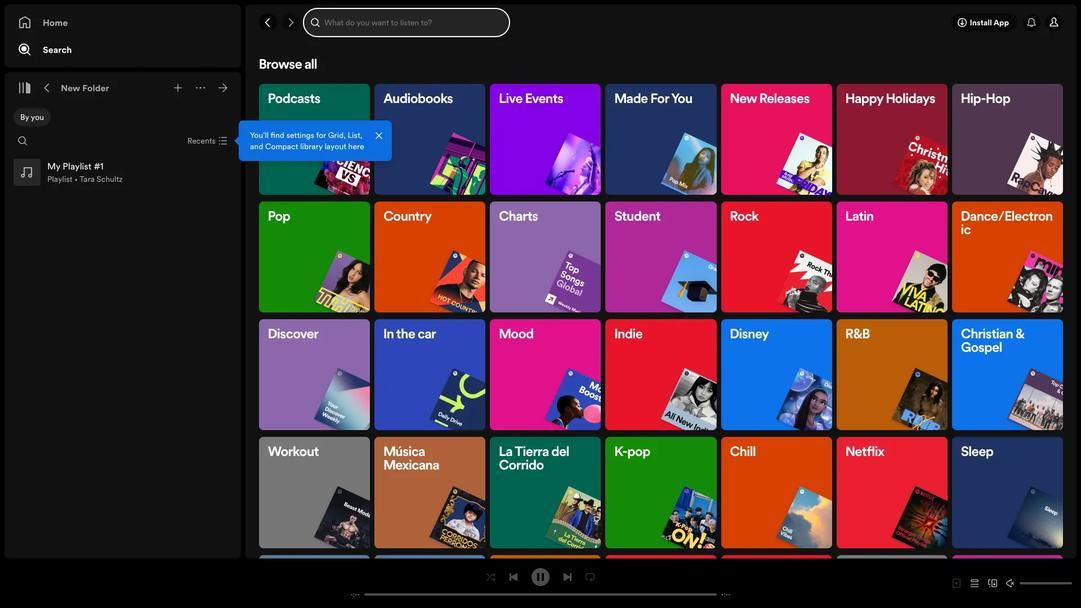 Task type: vqa. For each thing, say whether or not it's contained in the screenshot.
the left Coffee Shop
no



Task type: locate. For each thing, give the bounding box(es) containing it.
connect to a device image
[[989, 579, 998, 588]]

dance/electron ic link
[[953, 202, 1082, 325]]

rock link
[[722, 202, 852, 325]]

new
[[61, 82, 80, 94], [731, 93, 758, 106]]

0 horizontal spatial -:--
[[351, 591, 360, 599]]

workout link
[[259, 438, 389, 561]]

&
[[1016, 329, 1025, 342]]

None search field
[[304, 9, 509, 36], [14, 132, 32, 150]]

new inside browse all element
[[731, 93, 758, 106]]

k-pop link
[[606, 438, 736, 561]]

What do you want to listen to? field
[[304, 9, 509, 36]]

happy holidays
[[846, 93, 936, 106]]

none search field inside top bar and user menu element
[[304, 9, 509, 36]]

By you checkbox
[[14, 108, 51, 126]]

home link
[[18, 11, 228, 34]]

audiobooks
[[384, 93, 453, 106]]

corrido
[[499, 460, 544, 474]]

you'll
[[250, 130, 269, 141]]

chill link
[[722, 438, 852, 561]]

2 :- from the left
[[724, 591, 729, 599]]

new for new folder
[[61, 82, 80, 94]]

playlist
[[47, 174, 72, 185]]

charts
[[499, 211, 539, 224]]

la
[[499, 447, 513, 460]]

holidays
[[887, 93, 936, 106]]

folder
[[82, 82, 109, 94]]

group
[[9, 154, 237, 190]]

list,
[[348, 130, 363, 141]]

new releases link
[[722, 84, 852, 208]]

for
[[651, 93, 670, 106]]

new folder button
[[59, 79, 111, 97]]

next image
[[563, 573, 573, 582]]

settings
[[287, 130, 314, 141]]

grid,
[[328, 130, 346, 141]]

enable shuffle image
[[487, 573, 496, 582]]

group containing playlist
[[9, 154, 237, 190]]

new releases
[[731, 93, 810, 106]]

pop
[[268, 211, 291, 224]]

1 vertical spatial none search field
[[14, 132, 32, 150]]

gospel
[[962, 342, 1003, 356]]

compact
[[265, 141, 298, 152]]

app
[[994, 17, 1010, 28]]

0 horizontal spatial new
[[61, 82, 80, 94]]

you'll find settings for grid, list, and compact library layout here
[[250, 130, 364, 152]]

install app
[[971, 17, 1010, 28]]

go forward image
[[286, 18, 295, 27]]

ic
[[962, 224, 972, 238]]

1 horizontal spatial :-
[[724, 591, 729, 599]]

1 horizontal spatial -:--
[[722, 591, 731, 599]]

country
[[384, 211, 432, 224]]

0 vertical spatial none search field
[[304, 9, 509, 36]]

0 horizontal spatial none search field
[[14, 132, 32, 150]]

search in your library image
[[18, 136, 27, 145]]

:-
[[353, 591, 358, 599], [724, 591, 729, 599]]

here
[[349, 141, 364, 152]]

-:--
[[351, 591, 360, 599], [722, 591, 731, 599]]

1 horizontal spatial new
[[731, 93, 758, 106]]

k-pop
[[615, 447, 651, 460]]

in
[[384, 329, 394, 342]]

decades link
[[490, 555, 601, 609]]

charts link
[[490, 202, 620, 325]]

rock
[[731, 211, 759, 224]]

pause image
[[536, 573, 545, 582]]

search link
[[18, 38, 228, 61]]

1 -:-- from the left
[[351, 591, 360, 599]]

latin
[[846, 211, 875, 224]]

tara
[[80, 174, 95, 185]]

releases
[[760, 93, 810, 106]]

indie
[[615, 329, 643, 342]]

happy
[[846, 93, 884, 106]]

new inside button
[[61, 82, 80, 94]]

1 horizontal spatial none search field
[[304, 9, 509, 36]]

the
[[397, 329, 416, 342]]

new left folder
[[61, 82, 80, 94]]

you
[[672, 93, 693, 106]]

none search field search in your library
[[14, 132, 32, 150]]

made for you
[[615, 93, 693, 106]]

schultz
[[97, 174, 123, 185]]

what's new image
[[1028, 18, 1037, 27]]

1 :- from the left
[[353, 591, 358, 599]]

previous image
[[509, 573, 518, 582]]

audiobooks link
[[375, 84, 505, 208]]

all
[[305, 59, 317, 72]]

del
[[552, 447, 570, 460]]

2 -:-- from the left
[[722, 591, 731, 599]]

student
[[615, 211, 661, 224]]

0 horizontal spatial :-
[[353, 591, 358, 599]]

you'll find settings for grid, list, and compact library layout here dialog
[[239, 121, 392, 161]]

mood
[[499, 329, 534, 342]]

new left releases
[[731, 93, 758, 106]]

música
[[384, 447, 426, 460]]

dance/electron ic
[[962, 211, 1054, 238]]

tierra
[[515, 447, 549, 460]]

-
[[351, 591, 353, 599], [358, 591, 360, 599], [722, 591, 724, 599], [729, 591, 731, 599]]

none search field inside main element
[[14, 132, 32, 150]]

sleep link
[[953, 438, 1082, 561]]



Task type: describe. For each thing, give the bounding box(es) containing it.
discover
[[268, 329, 319, 342]]

car
[[418, 329, 436, 342]]

country link
[[375, 202, 505, 325]]

live events link
[[490, 84, 620, 208]]

layout
[[325, 141, 347, 152]]

go back image
[[264, 18, 273, 27]]

events
[[526, 93, 564, 106]]

in the car link
[[375, 320, 505, 443]]

recents
[[187, 135, 216, 147]]

4 - from the left
[[729, 591, 731, 599]]

library
[[300, 141, 323, 152]]

top bar and user menu element
[[246, 5, 1077, 41]]

none search field 'what do you want to listen to?'
[[304, 9, 509, 36]]

indie link
[[606, 320, 736, 443]]

1 - from the left
[[351, 591, 353, 599]]

christian & gospel
[[962, 329, 1025, 356]]

volume off image
[[1007, 579, 1016, 588]]

workout
[[268, 447, 319, 460]]

disable repeat image
[[586, 573, 595, 582]]

música mexicana link
[[375, 438, 505, 561]]

mood link
[[490, 320, 620, 443]]

browse
[[259, 59, 302, 72]]

install
[[971, 17, 993, 28]]

decades
[[499, 564, 550, 578]]

sleep
[[962, 447, 994, 460]]

k-
[[615, 447, 628, 460]]

christian & gospel link
[[953, 320, 1082, 443]]

home
[[43, 16, 68, 29]]

disney link
[[722, 320, 852, 443]]

browse all
[[259, 59, 317, 72]]

happy holidays link
[[837, 84, 967, 208]]

and
[[250, 141, 263, 152]]

r&b link
[[837, 320, 967, 443]]

la tierra del corrido link
[[490, 438, 620, 561]]

pop link
[[259, 202, 389, 325]]

group inside main element
[[9, 154, 237, 190]]

latin link
[[837, 202, 967, 325]]

main element
[[5, 5, 392, 559]]

podcasts
[[268, 93, 321, 106]]

hip-hop link
[[953, 84, 1082, 208]]

player controls element
[[338, 568, 744, 599]]

mexicana
[[384, 460, 440, 474]]

Disable repeat checkbox
[[582, 568, 600, 586]]

2 - from the left
[[358, 591, 360, 599]]

in the car
[[384, 329, 436, 342]]

by you
[[20, 112, 44, 123]]

made for you link
[[606, 84, 736, 208]]

new for new releases
[[731, 93, 758, 106]]

hop
[[987, 93, 1011, 106]]

by
[[20, 112, 29, 123]]

Recents, List view field
[[178, 132, 234, 150]]

student link
[[606, 202, 736, 325]]

dance/electron
[[962, 211, 1054, 224]]

playlist • tara schultz
[[47, 174, 123, 185]]

christian
[[962, 329, 1014, 342]]

made
[[615, 93, 649, 106]]

disney
[[731, 329, 770, 342]]

discover link
[[259, 320, 389, 443]]

live events
[[499, 93, 564, 106]]

chill
[[731, 447, 757, 460]]

•
[[74, 174, 78, 185]]

pop
[[628, 447, 651, 460]]

3 - from the left
[[722, 591, 724, 599]]

new folder
[[61, 82, 109, 94]]

netflix link
[[837, 438, 967, 561]]

hip-hop
[[962, 93, 1011, 106]]

browse all element
[[259, 59, 1082, 609]]

la tierra del corrido
[[499, 447, 570, 474]]

install app link
[[952, 14, 1019, 32]]

r&b
[[846, 329, 871, 342]]

podcasts link
[[259, 84, 389, 208]]

you
[[31, 112, 44, 123]]

for
[[316, 130, 326, 141]]

hip-
[[962, 93, 987, 106]]



